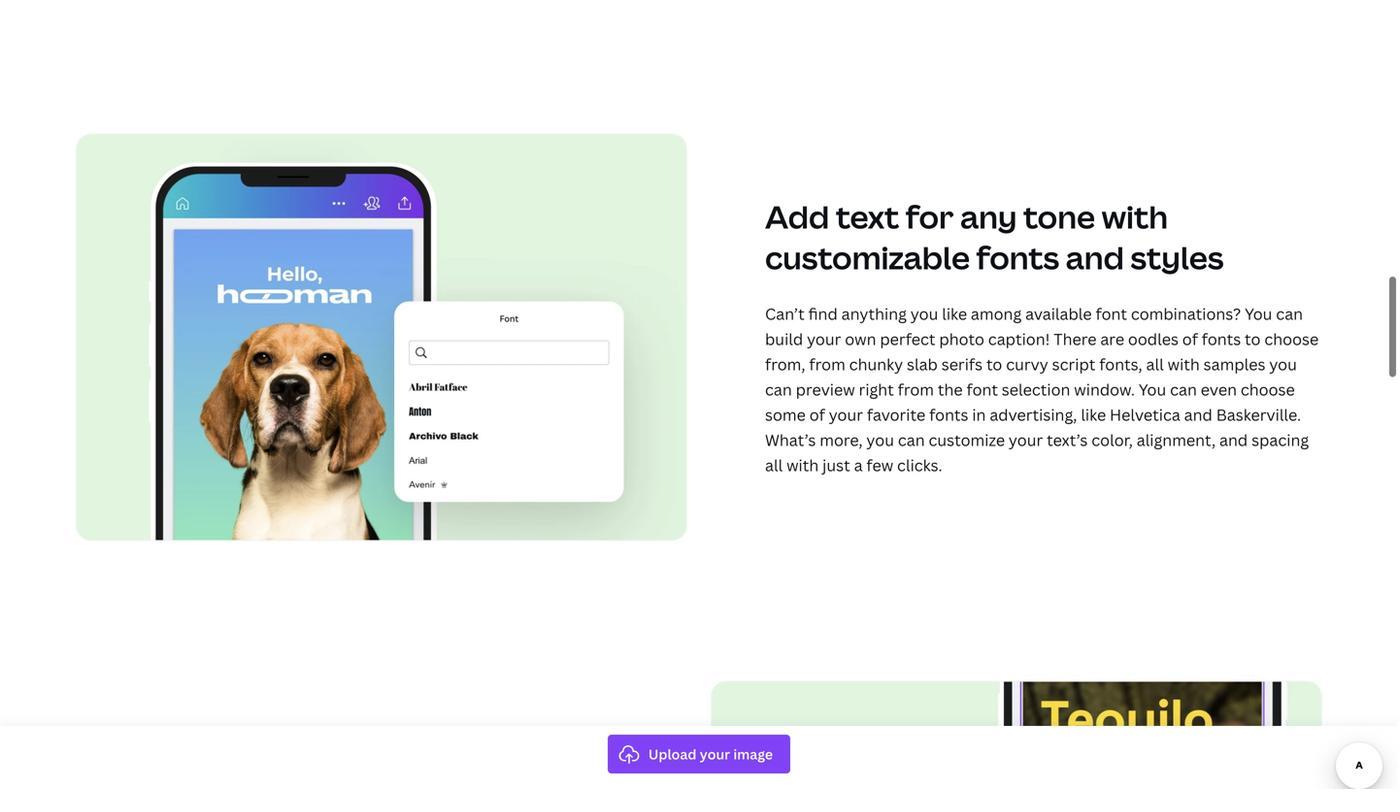 Task type: describe. For each thing, give the bounding box(es) containing it.
add text for any tone with customizable fonts and styles
[[765, 195, 1224, 279]]

anything
[[841, 303, 907, 324]]

script
[[1052, 354, 1096, 375]]

2 horizontal spatial fonts
[[1202, 329, 1241, 349]]

from,
[[765, 354, 805, 375]]

photo inside make your caption stand out with a blurred photo background
[[199, 771, 293, 789]]

1 horizontal spatial like
[[1081, 404, 1106, 425]]

make
[[76, 730, 157, 773]]

background
[[299, 771, 483, 789]]

build
[[765, 329, 803, 349]]

serifs
[[942, 354, 983, 375]]

customize
[[929, 429, 1005, 450]]

customizable
[[765, 236, 970, 279]]

1 horizontal spatial from
[[898, 379, 934, 400]]

baskerville.
[[1216, 404, 1301, 425]]

are
[[1100, 329, 1124, 349]]

and inside add text for any tone with customizable fonts and styles
[[1066, 236, 1124, 279]]

helvetica
[[1110, 404, 1180, 425]]

1 horizontal spatial to
[[1245, 329, 1261, 349]]

fonts,
[[1099, 354, 1142, 375]]

perfect
[[880, 329, 935, 349]]

styles
[[1130, 236, 1224, 279]]

0 vertical spatial choose
[[1264, 329, 1319, 349]]

text
[[836, 195, 899, 238]]

caption
[[243, 730, 361, 773]]

can't
[[765, 303, 805, 324]]

find
[[808, 303, 838, 324]]

just
[[822, 455, 850, 476]]

own
[[845, 329, 876, 349]]

with down oodles
[[1168, 354, 1200, 375]]

window.
[[1074, 379, 1135, 400]]

more,
[[820, 429, 863, 450]]

favorite
[[867, 404, 925, 425]]

1 vertical spatial you
[[1139, 379, 1166, 400]]

your inside make your caption stand out with a blurred photo background
[[163, 730, 236, 773]]

a inside make your caption stand out with a blurred photo background
[[596, 730, 614, 773]]

some
[[765, 404, 806, 425]]

right
[[859, 379, 894, 400]]

among
[[971, 303, 1022, 324]]

with inside make your caption stand out with a blurred photo background
[[523, 730, 590, 773]]

color,
[[1092, 429, 1133, 450]]

a inside can't find anything you like among available font combinations? you can build your own perfect photo caption! there are oodles of fonts to choose from, from chunky slab serifs to curvy script fonts, all with samples you can preview right from the font selection window. you can even choose some of your favorite fonts in advertising, like helvetica and baskerville. what's more, you can customize your text's color, alignment, and spacing all with just a few clicks.
[[854, 455, 863, 476]]

0 vertical spatial of
[[1182, 329, 1198, 349]]

1 horizontal spatial you
[[1245, 303, 1272, 324]]

0 vertical spatial font
[[1096, 303, 1127, 324]]

your down find
[[807, 329, 841, 349]]

caption!
[[988, 329, 1050, 349]]

your up more,
[[829, 404, 863, 425]]



Task type: vqa. For each thing, say whether or not it's contained in the screenshot.
the
yes



Task type: locate. For each thing, give the bounding box(es) containing it.
the
[[938, 379, 963, 400]]

0 horizontal spatial you
[[866, 429, 894, 450]]

0 horizontal spatial to
[[986, 354, 1002, 375]]

2 vertical spatial fonts
[[929, 404, 968, 425]]

0 vertical spatial fonts
[[976, 236, 1059, 279]]

1 vertical spatial a
[[596, 730, 614, 773]]

0 horizontal spatial all
[[765, 455, 783, 476]]

2 horizontal spatial and
[[1219, 429, 1248, 450]]

1 vertical spatial font
[[967, 379, 998, 400]]

0 vertical spatial from
[[809, 354, 845, 375]]

you up 'samples'
[[1245, 303, 1272, 324]]

can't find anything you like among available font combinations? you can build your own perfect photo caption! there are oodles of fonts to choose from, from chunky slab serifs to curvy script fonts, all with samples you can preview right from the font selection window. you can even choose some of your favorite fonts in advertising, like helvetica and baskerville. what's more, you can customize your text's color, alignment, and spacing all with just a few clicks.
[[765, 303, 1319, 476]]

1 vertical spatial you
[[1269, 354, 1297, 375]]

few
[[866, 455, 893, 476]]

photo
[[939, 329, 984, 349], [199, 771, 293, 789]]

0 vertical spatial you
[[1245, 303, 1272, 324]]

to
[[1245, 329, 1261, 349], [986, 354, 1002, 375]]

can
[[1276, 303, 1303, 324], [765, 379, 792, 400], [1170, 379, 1197, 400], [898, 429, 925, 450]]

1 vertical spatial all
[[765, 455, 783, 476]]

fonts down the on the right of the page
[[929, 404, 968, 425]]

0 horizontal spatial a
[[596, 730, 614, 773]]

there
[[1054, 329, 1097, 349]]

0 vertical spatial like
[[942, 303, 967, 324]]

0 vertical spatial all
[[1146, 354, 1164, 375]]

you right 'samples'
[[1269, 354, 1297, 375]]

with right tone
[[1102, 195, 1168, 238]]

0 horizontal spatial and
[[1066, 236, 1124, 279]]

for
[[906, 195, 954, 238]]

1 horizontal spatial font
[[1096, 303, 1127, 324]]

you up helvetica
[[1139, 379, 1166, 400]]

1 vertical spatial like
[[1081, 404, 1106, 425]]

your down advertising,
[[1009, 429, 1043, 450]]

selection
[[1002, 379, 1070, 400]]

you up perfect
[[910, 303, 938, 324]]

2 vertical spatial you
[[866, 429, 894, 450]]

choose your preferred font style image
[[76, 133, 687, 541]]

clicks.
[[897, 455, 942, 476]]

fonts
[[976, 236, 1059, 279], [1202, 329, 1241, 349], [929, 404, 968, 425]]

1 horizontal spatial you
[[910, 303, 938, 324]]

blurred
[[76, 771, 193, 789]]

all down what's at bottom
[[765, 455, 783, 476]]

advertising,
[[990, 404, 1077, 425]]

tone
[[1023, 195, 1095, 238]]

all
[[1146, 354, 1164, 375], [765, 455, 783, 476]]

add
[[765, 195, 829, 238]]

out
[[463, 730, 517, 773]]

alignment,
[[1137, 429, 1216, 450]]

you
[[910, 303, 938, 324], [1269, 354, 1297, 375], [866, 429, 894, 450]]

text's
[[1047, 429, 1088, 450]]

0 horizontal spatial fonts
[[929, 404, 968, 425]]

0 vertical spatial a
[[854, 455, 863, 476]]

with down what's at bottom
[[786, 455, 819, 476]]

in
[[972, 404, 986, 425]]

choose up 'samples'
[[1264, 329, 1319, 349]]

from down slab
[[898, 379, 934, 400]]

1 horizontal spatial and
[[1184, 404, 1213, 425]]

1 vertical spatial choose
[[1241, 379, 1295, 400]]

0 horizontal spatial of
[[809, 404, 825, 425]]

0 horizontal spatial you
[[1139, 379, 1166, 400]]

samples
[[1204, 354, 1266, 375]]

font up the in
[[967, 379, 998, 400]]

2 horizontal spatial you
[[1269, 354, 1297, 375]]

font
[[1096, 303, 1127, 324], [967, 379, 998, 400]]

0 vertical spatial to
[[1245, 329, 1261, 349]]

1 vertical spatial and
[[1184, 404, 1213, 425]]

1 horizontal spatial a
[[854, 455, 863, 476]]

0 horizontal spatial from
[[809, 354, 845, 375]]

and
[[1066, 236, 1124, 279], [1184, 404, 1213, 425], [1219, 429, 1248, 450]]

your
[[807, 329, 841, 349], [829, 404, 863, 425], [1009, 429, 1043, 450], [163, 730, 236, 773]]

1 vertical spatial to
[[986, 354, 1002, 375]]

of
[[1182, 329, 1198, 349], [809, 404, 825, 425]]

your right "make"
[[163, 730, 236, 773]]

1 horizontal spatial photo
[[939, 329, 984, 349]]

fonts up among
[[976, 236, 1059, 279]]

and up available
[[1066, 236, 1124, 279]]

fonts up 'samples'
[[1202, 329, 1241, 349]]

and down "baskerville." on the bottom
[[1219, 429, 1248, 450]]

1 vertical spatial of
[[809, 404, 825, 425]]

choose
[[1264, 329, 1319, 349], [1241, 379, 1295, 400]]

chunky
[[849, 354, 903, 375]]

you up the few
[[866, 429, 894, 450]]

from up preview at the right of page
[[809, 354, 845, 375]]

all down oodles
[[1146, 354, 1164, 375]]

oodles
[[1128, 329, 1179, 349]]

like
[[942, 303, 967, 324], [1081, 404, 1106, 425]]

font up are
[[1096, 303, 1127, 324]]

1 horizontal spatial fonts
[[976, 236, 1059, 279]]

you
[[1245, 303, 1272, 324], [1139, 379, 1166, 400]]

slab
[[907, 354, 938, 375]]

to right serifs
[[986, 354, 1002, 375]]

from
[[809, 354, 845, 375], [898, 379, 934, 400]]

any
[[960, 195, 1017, 238]]

combinations?
[[1131, 303, 1241, 324]]

with inside add text for any tone with customizable fonts and styles
[[1102, 195, 1168, 238]]

2 vertical spatial and
[[1219, 429, 1248, 450]]

like left among
[[942, 303, 967, 324]]

what's
[[765, 429, 816, 450]]

spacing
[[1252, 429, 1309, 450]]

preview
[[796, 379, 855, 400]]

make your caption stand out with a blurred photo background
[[76, 730, 614, 789]]

available
[[1025, 303, 1092, 324]]

1 vertical spatial photo
[[199, 771, 293, 789]]

curvy
[[1006, 354, 1048, 375]]

1 horizontal spatial all
[[1146, 354, 1164, 375]]

0 horizontal spatial photo
[[199, 771, 293, 789]]

a
[[854, 455, 863, 476], [596, 730, 614, 773]]

choose up "baskerville." on the bottom
[[1241, 379, 1295, 400]]

of down preview at the right of page
[[809, 404, 825, 425]]

even
[[1201, 379, 1237, 400]]

fonts inside add text for any tone with customizable fonts and styles
[[976, 236, 1059, 279]]

with
[[1102, 195, 1168, 238], [1168, 354, 1200, 375], [786, 455, 819, 476], [523, 730, 590, 773]]

0 horizontal spatial font
[[967, 379, 998, 400]]

1 vertical spatial fonts
[[1202, 329, 1241, 349]]

0 vertical spatial you
[[910, 303, 938, 324]]

of down combinations?
[[1182, 329, 1198, 349]]

0 vertical spatial and
[[1066, 236, 1124, 279]]

like down window.
[[1081, 404, 1106, 425]]

1 vertical spatial from
[[898, 379, 934, 400]]

with right out
[[523, 730, 590, 773]]

stand
[[367, 730, 457, 773]]

to up 'samples'
[[1245, 329, 1261, 349]]

and down even
[[1184, 404, 1213, 425]]

0 vertical spatial photo
[[939, 329, 984, 349]]

0 horizontal spatial like
[[942, 303, 967, 324]]

photo inside can't find anything you like among available font combinations? you can build your own perfect photo caption! there are oodles of fonts to choose from, from chunky slab serifs to curvy script fonts, all with samples you can preview right from the font selection window. you can even choose some of your favorite fonts in advertising, like helvetica and baskerville. what's more, you can customize your text's color, alignment, and spacing all with just a few clicks.
[[939, 329, 984, 349]]

1 horizontal spatial of
[[1182, 329, 1198, 349]]



